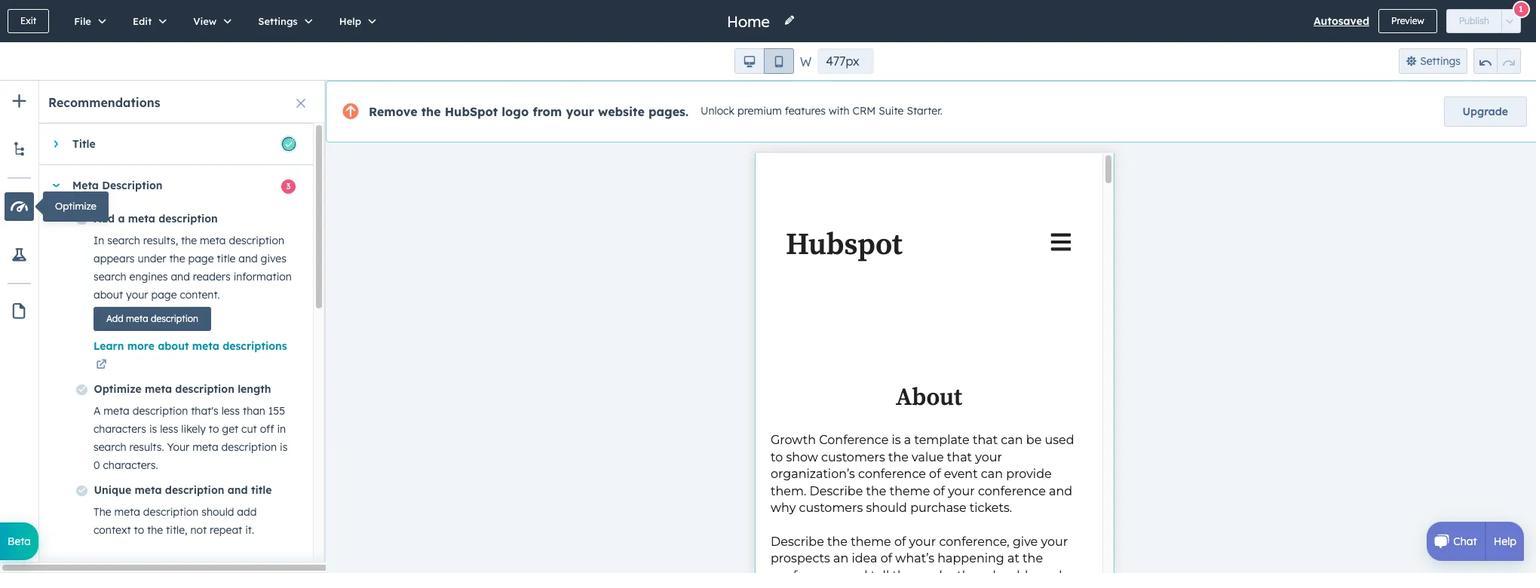 Task type: describe. For each thing, give the bounding box(es) containing it.
title inside in search results, the meta description appears under the page title and gives search engines and readers information about your page content.
[[217, 252, 236, 265]]

description down optimize meta description length
[[132, 404, 188, 418]]

information
[[234, 270, 292, 284]]

content.
[[180, 288, 220, 302]]

1 vertical spatial page
[[151, 288, 177, 302]]

0
[[94, 459, 100, 472]]

remove the hubspot logo from your website pages.
[[369, 104, 689, 119]]

starter.
[[907, 104, 943, 118]]

a
[[118, 212, 125, 225]]

publish group
[[1446, 9, 1521, 33]]

more
[[127, 339, 154, 353]]

unlock
[[701, 104, 735, 118]]

with
[[829, 104, 850, 118]]

1 vertical spatial is
[[280, 440, 288, 454]]

characters
[[94, 422, 146, 436]]

1 horizontal spatial settings button
[[1399, 48, 1468, 74]]

close image
[[296, 99, 305, 108]]

title
[[72, 137, 96, 151]]

context
[[94, 523, 131, 537]]

0 vertical spatial is
[[149, 422, 157, 436]]

1 vertical spatial title
[[251, 483, 272, 497]]

search inside a meta description that's less than 155 characters is less likely to get cut off in search results. your meta description is 0 characters.
[[94, 440, 126, 454]]

the down results,
[[169, 252, 185, 265]]

0 vertical spatial settings
[[258, 15, 298, 27]]

in
[[277, 422, 286, 436]]

1 group from the left
[[735, 48, 794, 74]]

unlock premium features with crm suite starter.
[[701, 104, 943, 118]]

off
[[260, 422, 274, 436]]

to inside the meta description should add context to the title, not repeat it.
[[134, 523, 144, 537]]

optimize for optimize
[[55, 200, 96, 212]]

unique
[[94, 483, 131, 497]]

repeat
[[210, 523, 242, 537]]

than
[[243, 404, 265, 418]]

crm
[[853, 104, 876, 118]]

length
[[238, 382, 271, 396]]

preview button
[[1379, 9, 1437, 33]]

beta
[[8, 535, 31, 548]]

w
[[800, 54, 812, 69]]

add meta description button
[[94, 307, 211, 331]]

about inside in search results, the meta description appears under the page title and gives search engines and readers information about your page content.
[[94, 288, 123, 302]]

0 horizontal spatial settings button
[[242, 0, 323, 42]]

add a meta description
[[94, 212, 218, 225]]

should
[[202, 505, 234, 519]]

2 group from the left
[[1474, 48, 1521, 74]]

description up results,
[[158, 212, 218, 225]]

autosaved
[[1314, 14, 1370, 28]]

learn more about meta descriptions
[[94, 339, 287, 353]]

gives
[[261, 252, 287, 265]]

the right results,
[[181, 234, 197, 247]]

meta up optimize meta description length
[[192, 339, 219, 353]]

caret image for meta description
[[51, 184, 60, 187]]

meta up characters
[[104, 404, 130, 418]]

exit
[[20, 15, 36, 26]]

autosaved button
[[1314, 12, 1370, 30]]

the inside the meta description should add context to the title, not repeat it.
[[147, 523, 163, 537]]

description up should on the bottom left of page
[[165, 483, 224, 497]]

add for add a meta description
[[94, 212, 115, 225]]

view button
[[177, 0, 242, 42]]

unique meta description and title
[[94, 483, 272, 497]]

chat
[[1454, 535, 1477, 548]]

0 vertical spatial and
[[238, 252, 258, 265]]

caret image for title
[[54, 140, 58, 149]]

description inside the meta description should add context to the title, not repeat it.
[[143, 505, 199, 519]]

link opens in a new window image
[[96, 360, 107, 371]]

meta inside "button"
[[126, 313, 148, 324]]

in search results, the meta description appears under the page title and gives search engines and readers information about your page content.
[[94, 234, 292, 302]]

upgrade link
[[1444, 97, 1527, 127]]

file
[[74, 15, 91, 27]]

description
[[102, 179, 163, 192]]

0 horizontal spatial less
[[160, 422, 178, 436]]

website
[[598, 104, 645, 119]]

meta down more
[[145, 382, 172, 396]]

meta description button
[[39, 165, 298, 206]]

add
[[237, 505, 257, 519]]

a meta description that's less than 155 characters is less likely to get cut off in search results. your meta description is 0 characters.
[[94, 404, 288, 472]]

to inside a meta description that's less than 155 characters is less likely to get cut off in search results. your meta description is 0 characters.
[[209, 422, 219, 436]]

publish
[[1459, 15, 1489, 26]]

features
[[785, 104, 826, 118]]

exit link
[[8, 9, 49, 33]]

1 horizontal spatial page
[[188, 252, 214, 265]]

learn more about meta descriptions link
[[94, 339, 287, 371]]

premium
[[738, 104, 782, 118]]



Task type: vqa. For each thing, say whether or not it's contained in the screenshot.
about
yes



Task type: locate. For each thing, give the bounding box(es) containing it.
cut
[[241, 422, 257, 436]]

is down in
[[280, 440, 288, 454]]

group left the w
[[735, 48, 794, 74]]

0 vertical spatial title
[[217, 252, 236, 265]]

1 vertical spatial add
[[106, 313, 123, 324]]

logo
[[502, 104, 529, 119]]

meta down characters.
[[135, 483, 162, 497]]

0 vertical spatial add
[[94, 212, 115, 225]]

less up "your"
[[160, 422, 178, 436]]

description inside in search results, the meta description appears under the page title and gives search engines and readers information about your page content.
[[229, 234, 284, 247]]

readers
[[193, 270, 231, 284]]

description up 'that's'
[[175, 382, 234, 396]]

learn
[[94, 339, 124, 353]]

0 horizontal spatial your
[[126, 288, 148, 302]]

1
[[1519, 3, 1523, 14]]

in
[[94, 234, 104, 247]]

group down publish group
[[1474, 48, 1521, 74]]

to right context
[[134, 523, 144, 537]]

meta description
[[72, 179, 163, 192]]

caret image left title
[[54, 140, 58, 149]]

and
[[238, 252, 258, 265], [171, 270, 190, 284], [228, 483, 248, 497]]

meta down "likely" at the bottom left of the page
[[192, 440, 218, 454]]

description down cut
[[221, 440, 277, 454]]

your
[[167, 440, 190, 454]]

optimize down link opens in a new window icon
[[94, 382, 142, 396]]

remove
[[369, 104, 417, 119]]

appears
[[94, 252, 135, 265]]

description inside add meta description "button"
[[151, 313, 198, 324]]

1 vertical spatial optimize
[[94, 382, 142, 396]]

and up add
[[228, 483, 248, 497]]

meta inside in search results, the meta description appears under the page title and gives search engines and readers information about your page content.
[[200, 234, 226, 247]]

your
[[566, 104, 594, 119], [126, 288, 148, 302]]

2 vertical spatial and
[[228, 483, 248, 497]]

0 vertical spatial caret image
[[54, 140, 58, 149]]

caret image
[[54, 140, 58, 149], [51, 184, 60, 187]]

page up readers
[[188, 252, 214, 265]]

caret image inside meta description dropdown button
[[51, 184, 60, 187]]

recommendations
[[48, 95, 160, 110]]

help inside "button"
[[339, 15, 361, 27]]

pages.
[[648, 104, 689, 119]]

engines
[[129, 270, 168, 284]]

search down appears
[[94, 270, 126, 284]]

1 horizontal spatial less
[[222, 404, 240, 418]]

about
[[94, 288, 123, 302], [158, 339, 189, 353]]

1 vertical spatial and
[[171, 270, 190, 284]]

optimize for optimize meta description length
[[94, 382, 142, 396]]

add inside "button"
[[106, 313, 123, 324]]

group
[[735, 48, 794, 74], [1474, 48, 1521, 74]]

155
[[268, 404, 285, 418]]

title,
[[166, 523, 187, 537]]

0 vertical spatial to
[[209, 422, 219, 436]]

the meta description should add context to the title, not repeat it.
[[94, 505, 257, 537]]

None text field
[[818, 48, 874, 74]]

1 vertical spatial less
[[160, 422, 178, 436]]

0 horizontal spatial settings
[[258, 15, 298, 27]]

help
[[339, 15, 361, 27], [1494, 535, 1517, 548]]

search up appears
[[107, 234, 140, 247]]

it.
[[245, 523, 254, 537]]

get
[[222, 422, 238, 436]]

the left title, at the bottom left of the page
[[147, 523, 163, 537]]

search
[[107, 234, 140, 247], [94, 270, 126, 284], [94, 440, 126, 454]]

title button
[[39, 124, 298, 164]]

add left a
[[94, 212, 115, 225]]

the right remove
[[421, 104, 441, 119]]

link opens in a new window image
[[96, 360, 107, 371]]

is up results.
[[149, 422, 157, 436]]

meta
[[72, 179, 99, 192]]

0 vertical spatial your
[[566, 104, 594, 119]]

file button
[[58, 0, 117, 42]]

publish button
[[1446, 9, 1502, 33]]

0 horizontal spatial help
[[339, 15, 361, 27]]

page
[[188, 252, 214, 265], [151, 288, 177, 302]]

0 vertical spatial about
[[94, 288, 123, 302]]

0 vertical spatial less
[[222, 404, 240, 418]]

1 vertical spatial caret image
[[51, 184, 60, 187]]

add for add meta description
[[106, 313, 123, 324]]

hubspot
[[445, 104, 498, 119]]

meta
[[128, 212, 155, 225], [200, 234, 226, 247], [126, 313, 148, 324], [192, 339, 219, 353], [145, 382, 172, 396], [104, 404, 130, 418], [192, 440, 218, 454], [135, 483, 162, 497], [114, 505, 140, 519]]

description up learn more about meta descriptions
[[151, 313, 198, 324]]

edit
[[133, 15, 152, 27]]

optimize
[[55, 200, 96, 212], [94, 382, 142, 396]]

0 vertical spatial optimize
[[55, 200, 96, 212]]

1 horizontal spatial is
[[280, 440, 288, 454]]

title up readers
[[217, 252, 236, 265]]

your right 'from'
[[566, 104, 594, 119]]

0 vertical spatial settings button
[[242, 0, 323, 42]]

descriptions
[[223, 339, 287, 353]]

upgrade
[[1463, 105, 1508, 118]]

suite
[[879, 104, 904, 118]]

not
[[190, 523, 207, 537]]

2 vertical spatial search
[[94, 440, 126, 454]]

title up add
[[251, 483, 272, 497]]

1 horizontal spatial settings
[[1420, 54, 1461, 68]]

0 vertical spatial help
[[339, 15, 361, 27]]

edit button
[[117, 0, 177, 42]]

help button
[[323, 0, 387, 42]]

meta inside the meta description should add context to the title, not repeat it.
[[114, 505, 140, 519]]

caret image inside title dropdown button
[[54, 140, 58, 149]]

1 horizontal spatial group
[[1474, 48, 1521, 74]]

meta up more
[[126, 313, 148, 324]]

settings button
[[242, 0, 323, 42], [1399, 48, 1468, 74]]

results,
[[143, 234, 178, 247]]

about right more
[[158, 339, 189, 353]]

1 vertical spatial help
[[1494, 535, 1517, 548]]

is
[[149, 422, 157, 436], [280, 440, 288, 454]]

and up information
[[238, 252, 258, 265]]

1 horizontal spatial title
[[251, 483, 272, 497]]

None field
[[726, 11, 775, 31]]

to
[[209, 422, 219, 436], [134, 523, 144, 537]]

0 vertical spatial search
[[107, 234, 140, 247]]

to left get
[[209, 422, 219, 436]]

likely
[[181, 422, 206, 436]]

that's
[[191, 404, 219, 418]]

settings down "preview" button on the top of the page
[[1420, 54, 1461, 68]]

meta up context
[[114, 505, 140, 519]]

meta up readers
[[200, 234, 226, 247]]

less up get
[[222, 404, 240, 418]]

about down appears
[[94, 288, 123, 302]]

view
[[193, 15, 217, 27]]

and up 'content.'
[[171, 270, 190, 284]]

1 horizontal spatial your
[[566, 104, 594, 119]]

meta right a
[[128, 212, 155, 225]]

description up title, at the bottom left of the page
[[143, 505, 199, 519]]

0 horizontal spatial page
[[151, 288, 177, 302]]

settings
[[258, 15, 298, 27], [1420, 54, 1461, 68]]

1 vertical spatial search
[[94, 270, 126, 284]]

1 horizontal spatial about
[[158, 339, 189, 353]]

1 vertical spatial to
[[134, 523, 144, 537]]

title
[[217, 252, 236, 265], [251, 483, 272, 497]]

characters.
[[103, 459, 158, 472]]

1 vertical spatial your
[[126, 288, 148, 302]]

0 horizontal spatial to
[[134, 523, 144, 537]]

1 horizontal spatial to
[[209, 422, 219, 436]]

beta button
[[0, 523, 39, 560]]

1 horizontal spatial help
[[1494, 535, 1517, 548]]

results.
[[129, 440, 164, 454]]

1 vertical spatial settings button
[[1399, 48, 1468, 74]]

description up "gives"
[[229, 234, 284, 247]]

under
[[138, 252, 166, 265]]

0 vertical spatial page
[[188, 252, 214, 265]]

the
[[94, 505, 111, 519]]

your inside in search results, the meta description appears under the page title and gives search engines and readers information about your page content.
[[126, 288, 148, 302]]

from
[[533, 104, 562, 119]]

add meta description
[[106, 313, 198, 324]]

optimize down meta
[[55, 200, 96, 212]]

0 horizontal spatial about
[[94, 288, 123, 302]]

0 horizontal spatial is
[[149, 422, 157, 436]]

1 vertical spatial about
[[158, 339, 189, 353]]

preview
[[1391, 15, 1424, 26]]

0 horizontal spatial title
[[217, 252, 236, 265]]

search down characters
[[94, 440, 126, 454]]

add up learn
[[106, 313, 123, 324]]

less
[[222, 404, 240, 418], [160, 422, 178, 436]]

your down engines
[[126, 288, 148, 302]]

settings right "view" button at top
[[258, 15, 298, 27]]

0 horizontal spatial group
[[735, 48, 794, 74]]

1 vertical spatial settings
[[1420, 54, 1461, 68]]

the
[[421, 104, 441, 119], [181, 234, 197, 247], [169, 252, 185, 265], [147, 523, 163, 537]]

page down engines
[[151, 288, 177, 302]]

optimize meta description length
[[94, 382, 271, 396]]

caret image left meta
[[51, 184, 60, 187]]

a
[[94, 404, 101, 418]]



